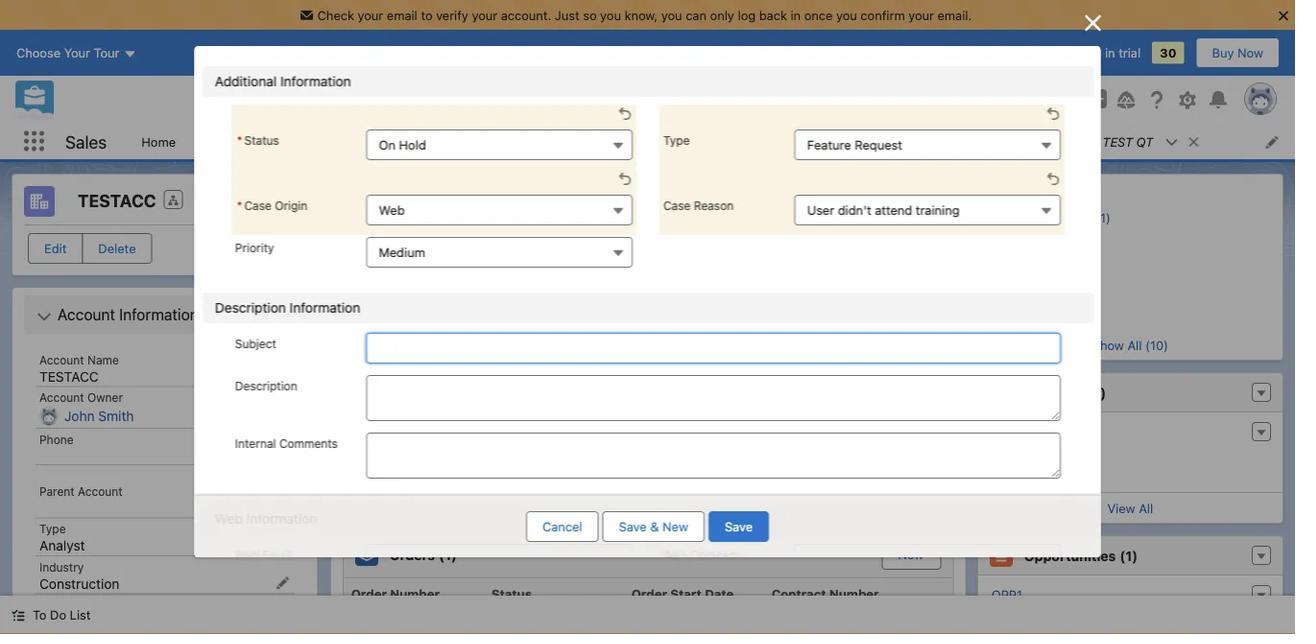 Task type: vqa. For each thing, say whether or not it's contained in the screenshot.
Opened:
no



Task type: locate. For each thing, give the bounding box(es) containing it.
0 horizontal spatial save
[[619, 520, 647, 534]]

your left email.
[[909, 8, 934, 22]]

status right leads
[[244, 133, 279, 147]]

test left qt
[[1103, 134, 1133, 149]]

edit phone image
[[276, 449, 289, 463]]

1 vertical spatial in
[[1105, 46, 1116, 60]]

text default image left to
[[12, 609, 25, 623]]

1 horizontal spatial web
[[378, 203, 404, 218]]

new up action image
[[898, 548, 924, 562]]

1 vertical spatial opportunities image
[[990, 545, 1013, 568]]

phone:
[[990, 470, 1030, 484]]

testacc up delete button
[[78, 191, 156, 211]]

1 case from the left
[[244, 199, 271, 212]]

type inside the type feature request
[[663, 133, 690, 147]]

text default image
[[1187, 135, 1201, 149], [36, 310, 52, 325], [12, 609, 25, 623]]

all down the opportunities grid
[[656, 326, 671, 340]]

opportunities (1) for opportunities status
[[389, 204, 503, 220]]

save for save & new
[[619, 520, 647, 534]]

view down calendar
[[625, 157, 653, 172]]

status down cancel button
[[491, 587, 532, 602]]

0 vertical spatial new
[[899, 209, 925, 223]]

0 vertical spatial text default image
[[1187, 135, 1201, 149]]

1 horizontal spatial number
[[829, 587, 879, 602]]

* inside '* status on hold'
[[237, 133, 242, 147]]

description up subject
[[214, 300, 286, 316]]

all up &
[[656, 496, 671, 511]]

additional
[[214, 73, 276, 89]]

view down 'test contact' element
[[1108, 501, 1136, 516]]

inverse image
[[1082, 12, 1105, 35]]

account.
[[501, 8, 552, 22]]

cases (0) link
[[1013, 314, 1069, 329]]

2 vertical spatial text default image
[[12, 609, 25, 623]]

account for account name
[[39, 353, 84, 367]]

days
[[1051, 46, 1079, 60]]

case left reason
[[663, 199, 690, 212]]

contract number
[[771, 587, 879, 602]]

opportunities
[[389, 204, 481, 220], [1024, 548, 1116, 564]]

opportunities (1) up 1 item • updated 6 minutes ago
[[389, 204, 503, 220]]

updated
[[399, 231, 445, 245]]

number for contract number
[[829, 587, 879, 602]]

save & new button
[[603, 512, 705, 543]]

1 horizontal spatial test
[[1103, 134, 1133, 149]]

type left forecasts
[[663, 133, 690, 147]]

Subject text field
[[366, 333, 1061, 364]]

0 vertical spatial in
[[791, 8, 801, 22]]

number right the contract
[[829, 587, 879, 602]]

additional information
[[214, 73, 351, 89]]

orders (1)
[[389, 547, 457, 563]]

ago
[[506, 231, 526, 245]]

Status, On Hold button
[[366, 130, 632, 160]]

test contact element
[[978, 421, 1283, 486]]

contacts inside list item
[[384, 134, 436, 149]]

00000101 element
[[343, 416, 546, 481]]

* status on hold
[[237, 133, 426, 152]]

information up accounts 'list item' at the left
[[280, 73, 351, 89]]

new button up action image
[[882, 541, 939, 569]]

description down subject
[[235, 379, 297, 393]]

view all down calendar
[[625, 157, 671, 172]]

contracts (1) link
[[1013, 236, 1089, 252]]

Priority button
[[366, 237, 632, 268]]

view for view all link above save & new
[[625, 496, 653, 511]]

leads link
[[187, 124, 245, 159]]

1 vertical spatial test
[[992, 424, 1023, 439]]

1 horizontal spatial opportunities (1)
[[1024, 548, 1138, 564]]

account name
[[39, 353, 119, 367]]

log
[[738, 8, 756, 22]]

1 save from the left
[[619, 520, 647, 534]]

•
[[390, 231, 395, 245]]

1 your from the left
[[358, 8, 383, 22]]

0 horizontal spatial number
[[390, 587, 439, 602]]

view all link up save & new
[[343, 488, 952, 519]]

test inside test contact 'link'
[[992, 424, 1023, 439]]

information inside account information dropdown button
[[119, 306, 199, 324]]

0 vertical spatial web
[[378, 203, 404, 218]]

contract number cell
[[764, 579, 904, 612]]

1 horizontal spatial text default image
[[36, 310, 52, 325]]

0 vertical spatial test
[[1103, 134, 1133, 149]]

1 horizontal spatial save
[[725, 520, 753, 534]]

* inside list item
[[1093, 134, 1099, 149]]

text default image inside account information dropdown button
[[36, 310, 52, 325]]

your right verify
[[472, 8, 498, 22]]

1 horizontal spatial your
[[472, 8, 498, 22]]

opportunities image for opp1 element
[[990, 545, 1013, 568]]

1 vertical spatial description
[[235, 379, 297, 393]]

your
[[358, 8, 383, 22], [472, 8, 498, 22], [909, 8, 934, 22]]

0 horizontal spatial type
[[39, 523, 66, 536]]

0 horizontal spatial you
[[600, 8, 621, 22]]

view up save & new
[[625, 496, 653, 511]]

0 vertical spatial opportunities image
[[355, 201, 378, 224]]

0 horizontal spatial test
[[992, 424, 1023, 439]]

leads list item
[[187, 124, 270, 159]]

0 horizontal spatial opportunities image
[[355, 201, 378, 224]]

status: draft
[[355, 465, 432, 479]]

0 horizontal spatial case
[[244, 199, 271, 212]]

2 order from the left
[[631, 587, 667, 602]]

1 vertical spatial opportunities (1)
[[1024, 548, 1138, 564]]

reports
[[910, 134, 955, 149]]

text default image up account name
[[36, 310, 52, 325]]

in right the back
[[791, 8, 801, 22]]

name inside the opportunities grid
[[510, 266, 546, 280]]

description for description
[[235, 379, 297, 393]]

now
[[1238, 46, 1264, 60]]

name down ago
[[510, 266, 546, 280]]

2 horizontal spatial your
[[909, 8, 934, 22]]

(10)
[[1146, 338, 1169, 352]]

order for order start date
[[631, 587, 667, 602]]

1 number from the left
[[390, 587, 439, 602]]

start
[[670, 587, 701, 602]]

* up priority
[[237, 199, 242, 212]]

new button right didn't
[[882, 201, 941, 231]]

opportunities up opp1 element
[[1024, 548, 1116, 564]]

account up account owner
[[39, 353, 84, 367]]

2 case from the left
[[663, 199, 690, 212]]

* left qt
[[1093, 134, 1099, 149]]

account up account name
[[58, 306, 115, 324]]

parent account
[[39, 485, 123, 498]]

account right parent
[[78, 485, 123, 498]]

1 horizontal spatial opportunities image
[[990, 545, 1013, 568]]

save for save
[[725, 520, 753, 534]]

save up date
[[725, 520, 753, 534]]

you left can
[[661, 8, 682, 22]]

view down the opportunities grid
[[625, 326, 653, 340]]

0 horizontal spatial in
[[791, 8, 801, 22]]

cases (0)
[[1013, 314, 1069, 328]]

0 vertical spatial status
[[244, 133, 279, 147]]

item
[[363, 231, 387, 245]]

list
[[130, 124, 1295, 159]]

view all link down search... button
[[343, 149, 952, 180]]

user
[[807, 203, 834, 218]]

1 vertical spatial new button
[[882, 541, 939, 569]]

test contact
[[992, 424, 1085, 439]]

2 you from the left
[[661, 8, 682, 22]]

opportunities image up item at the left top of page
[[355, 201, 378, 224]]

in right left
[[1105, 46, 1116, 60]]

trial
[[1119, 46, 1141, 60]]

0 horizontal spatial status
[[244, 133, 279, 147]]

00000101
[[357, 420, 415, 434]]

save button
[[709, 512, 769, 543]]

number down orders
[[390, 587, 439, 602]]

3 you from the left
[[836, 8, 857, 22]]

web left edit parent account icon
[[214, 511, 242, 527]]

contacts (1) link
[[1013, 184, 1084, 200]]

testacc down account name
[[39, 369, 99, 385]]

case inside case reason user didn't attend training
[[663, 199, 690, 212]]

* inside the * case origin web
[[237, 199, 242, 212]]

view for view all link under stage cell
[[625, 326, 653, 340]]

number
[[390, 587, 439, 602], [829, 587, 879, 602]]

action cell
[[904, 579, 952, 612]]

0 horizontal spatial your
[[358, 8, 383, 22]]

0 horizontal spatial text default image
[[12, 609, 25, 623]]

group
[[1032, 88, 1073, 111]]

opportunities (1) up opp1 element
[[1024, 548, 1138, 564]]

web up • in the top left of the page
[[378, 203, 404, 218]]

1 horizontal spatial order
[[631, 587, 667, 602]]

1 vertical spatial name
[[87, 353, 119, 367]]

opportunities up 1 item • updated 6 minutes ago
[[389, 204, 481, 220]]

0 horizontal spatial opportunities (1)
[[389, 204, 503, 220]]

0 horizontal spatial name
[[87, 353, 119, 367]]

0 vertical spatial opportunities (1)
[[389, 204, 503, 220]]

information
[[280, 73, 351, 89], [289, 300, 360, 316], [119, 306, 199, 324], [246, 511, 317, 527]]

view all for view all link below search... button
[[625, 157, 671, 172]]

1 horizontal spatial status
[[491, 587, 532, 602]]

1 horizontal spatial name
[[510, 266, 546, 280]]

view
[[625, 157, 653, 172], [625, 326, 653, 340], [625, 496, 653, 511], [1108, 501, 1136, 516]]

information up edit type icon
[[246, 511, 317, 527]]

1 vertical spatial text default image
[[36, 310, 52, 325]]

you right 'once'
[[836, 8, 857, 22]]

2 horizontal spatial text default image
[[1187, 135, 1201, 149]]

list item
[[1082, 124, 1209, 159]]

* right leads
[[237, 133, 242, 147]]

web inside the * case origin web
[[378, 203, 404, 218]]

* for * case origin web
[[237, 199, 242, 212]]

reason
[[694, 199, 733, 212]]

account image
[[24, 186, 55, 217]]

1 horizontal spatial contacts
[[1024, 385, 1085, 401]]

new right &
[[663, 520, 688, 534]]

search... button
[[426, 85, 810, 115]]

1 horizontal spatial case
[[663, 199, 690, 212]]

save left &
[[619, 520, 647, 534]]

type feature request
[[663, 133, 902, 152]]

1 vertical spatial new
[[663, 520, 688, 534]]

account inside account information dropdown button
[[58, 306, 115, 324]]

1 you from the left
[[600, 8, 621, 22]]

cell down attend
[[802, 290, 976, 317]]

testacc
[[78, 191, 156, 211], [39, 369, 99, 385]]

new right didn't
[[899, 209, 925, 223]]

just
[[555, 8, 580, 22]]

opportunity name stage
[[431, 266, 583, 280]]

1 horizontal spatial type
[[663, 133, 690, 147]]

draft
[[403, 465, 432, 479]]

opportunities (1) inside tab panel
[[389, 204, 503, 220]]

2 horizontal spatial you
[[836, 8, 857, 22]]

information down delete
[[119, 306, 199, 324]]

view all down the opportunities grid
[[625, 326, 671, 340]]

2 new button from the top
[[882, 541, 939, 569]]

0 horizontal spatial order
[[351, 587, 387, 602]]

leave feedback
[[941, 46, 1035, 60]]

Case Origin, Web button
[[366, 195, 632, 226]]

name up owner
[[87, 353, 119, 367]]

list
[[70, 608, 91, 623]]

email
[[387, 8, 418, 22]]

order left start
[[631, 587, 667, 602]]

order number cell
[[343, 579, 483, 612]]

new inside button
[[663, 520, 688, 534]]

contracts image
[[355, 373, 378, 396]]

edit account name image
[[276, 370, 289, 383]]

*
[[237, 133, 242, 147], [1093, 134, 1099, 149], [237, 199, 242, 212]]

phone
[[39, 433, 74, 447]]

text default image for information
[[36, 310, 52, 325]]

buy now
[[1212, 46, 1264, 60]]

1 vertical spatial contacts
[[1024, 385, 1085, 401]]

home link
[[130, 124, 187, 159]]

opportunities inside tab panel
[[389, 204, 481, 220]]

date
[[705, 587, 734, 602]]

text default image right qt
[[1187, 135, 1201, 149]]

save & new
[[619, 520, 688, 534]]

text default image inside list item
[[1187, 135, 1201, 149]]

opportunities (1) link
[[1013, 210, 1111, 226]]

0 vertical spatial description
[[214, 300, 286, 316]]

text default image inside to do list button
[[12, 609, 25, 623]]

1 vertical spatial type
[[39, 523, 66, 536]]

edit type image
[[276, 539, 289, 553]]

opportunities image
[[355, 201, 378, 224], [990, 545, 1013, 568]]

opportunities image up opp1
[[990, 545, 1013, 568]]

feature
[[807, 138, 851, 152]]

view all link down 'test contact' element
[[978, 493, 1283, 523]]

1 vertical spatial opportunities
[[1024, 548, 1116, 564]]

(1) up opp1 element
[[1120, 548, 1138, 564]]

type for type
[[39, 523, 66, 536]]

training
[[916, 203, 959, 218]]

0 horizontal spatial opportunities
[[389, 204, 481, 220]]

account up john
[[39, 391, 84, 405]]

(1) for opportunities status opportunities image
[[485, 204, 503, 220]]

cell
[[393, 257, 424, 290], [539, 290, 687, 317], [687, 290, 802, 317], [802, 290, 976, 317]]

all down 'test contact' element
[[1139, 501, 1154, 516]]

john smith link
[[64, 409, 134, 425]]

smith
[[98, 409, 134, 424]]

action image
[[904, 579, 952, 610]]

stage cell
[[539, 257, 687, 290]]

0 vertical spatial new button
[[882, 201, 941, 231]]

john smith
[[64, 409, 134, 424]]

0 horizontal spatial web
[[214, 511, 242, 527]]

opportunities (1)
[[389, 204, 503, 220], [1024, 548, 1138, 564]]

view all up the save & new button
[[625, 496, 671, 511]]

orders
[[389, 547, 435, 563]]

0 vertical spatial contacts
[[384, 134, 436, 149]]

internal
[[235, 437, 276, 450]]

2 number from the left
[[829, 587, 879, 602]]

test contact link
[[992, 424, 1085, 440]]

1 horizontal spatial you
[[661, 8, 682, 22]]

1 vertical spatial status
[[491, 587, 532, 602]]

2 your from the left
[[472, 8, 498, 22]]

contacts list item
[[372, 124, 473, 159]]

new button
[[882, 201, 941, 231], [882, 541, 939, 569]]

0 vertical spatial type
[[663, 133, 690, 147]]

(1) right orders
[[439, 547, 457, 563]]

1 vertical spatial web
[[214, 511, 242, 527]]

information down row number cell
[[289, 300, 360, 316]]

your left email
[[358, 8, 383, 22]]

0 horizontal spatial contacts
[[384, 134, 436, 149]]

hold
[[399, 138, 426, 152]]

1 order from the left
[[351, 587, 387, 602]]

2 save from the left
[[725, 520, 753, 534]]

contacts
[[384, 134, 436, 149], [1024, 385, 1085, 401]]

view all
[[625, 157, 671, 172], [625, 326, 671, 340], [625, 496, 671, 511], [1108, 501, 1154, 516]]

test up phone:
[[992, 424, 1023, 439]]

1 horizontal spatial opportunities
[[1024, 548, 1116, 564]]

1 item • updated 6 minutes ago
[[355, 231, 526, 245]]

view all down 'test contact' element
[[1108, 501, 1154, 516]]

type up analyst
[[39, 523, 66, 536]]

test
[[1103, 134, 1133, 149], [992, 424, 1023, 439]]

case left origin
[[244, 199, 271, 212]]

subject
[[235, 337, 276, 351]]

(1) up minutes
[[485, 204, 503, 220]]

calendar
[[612, 134, 664, 149]]

0 vertical spatial opportunities
[[389, 204, 481, 220]]

all down calendar
[[656, 157, 671, 172]]

you right 'so'
[[600, 8, 621, 22]]

tab panel
[[342, 16, 1024, 635]]

in
[[791, 8, 801, 22], [1105, 46, 1116, 60]]

0 vertical spatial name
[[510, 266, 546, 280]]

order down orders icon
[[351, 587, 387, 602]]

list containing home
[[130, 124, 1295, 159]]

all left (10)
[[1128, 338, 1142, 352]]

0 vertical spatial testacc
[[78, 191, 156, 211]]

account owner
[[39, 391, 123, 405]]

30
[[1160, 46, 1177, 60]]



Task type: describe. For each thing, give the bounding box(es) containing it.
accounts
[[281, 134, 336, 149]]

opportunity name cell
[[424, 257, 546, 290]]

calendar list item
[[600, 124, 701, 159]]

check
[[318, 8, 354, 22]]

1
[[355, 231, 360, 245]]

description information
[[214, 300, 360, 316]]

contracts
[[389, 376, 455, 392]]

construction
[[39, 576, 120, 592]]

delete button
[[82, 233, 152, 264]]

contacts link
[[372, 124, 448, 159]]

1 vertical spatial testacc
[[39, 369, 99, 385]]

quotes link
[[992, 124, 1057, 159]]

email.
[[938, 8, 972, 22]]

priority
[[235, 241, 274, 254]]

order number
[[351, 587, 439, 602]]

show all (10) link
[[1093, 338, 1169, 352]]

* for * test qt
[[1093, 134, 1099, 149]]

opportunities grid
[[343, 257, 1024, 318]]

tab panel containing opportunities
[[342, 16, 1024, 635]]

to
[[33, 608, 47, 623]]

opportunities for opp1 element
[[1024, 548, 1116, 564]]

&
[[650, 520, 659, 534]]

information for additional information
[[280, 73, 351, 89]]

name for account
[[87, 353, 119, 367]]

case inside the * case origin web
[[244, 199, 271, 212]]

view for view all link below search... button
[[625, 157, 653, 172]]

opportunities image
[[990, 210, 1003, 224]]

cell up subject text field
[[687, 290, 802, 317]]

description for description information
[[214, 300, 286, 316]]

priority medium
[[235, 241, 425, 260]]

2 vertical spatial new
[[898, 548, 924, 562]]

1 horizontal spatial in
[[1105, 46, 1116, 60]]

row number cell
[[343, 257, 393, 290]]

orders image
[[355, 544, 378, 567]]

number for order number
[[390, 587, 439, 602]]

show
[[1093, 338, 1124, 352]]

cancel
[[543, 520, 582, 534]]

analyst
[[39, 538, 85, 554]]

dashboards link
[[781, 124, 873, 159]]

account for account information
[[58, 306, 115, 324]]

1 new button from the top
[[882, 201, 941, 231]]

all for view all link under 'test contact' element
[[1139, 501, 1154, 516]]

* for * status on hold
[[237, 133, 242, 147]]

contracts image
[[990, 236, 1003, 250]]

row number image
[[343, 257, 393, 288]]

order start date
[[631, 587, 734, 602]]

opportunity name button
[[424, 257, 546, 288]]

didn't
[[838, 203, 871, 218]]

edit industry image
[[276, 577, 289, 591]]

opportunities image for opportunities status
[[355, 201, 378, 224]]

reports list item
[[898, 124, 992, 159]]

(1) for orders icon
[[439, 547, 457, 563]]

opportunities for opportunities status
[[389, 204, 481, 220]]

cell down stage button
[[539, 290, 687, 317]]

contacts image
[[990, 184, 1003, 198]]

forecasts
[[712, 134, 769, 149]]

know,
[[625, 8, 658, 22]]

information for description information
[[289, 300, 360, 316]]

information for account information
[[119, 306, 199, 324]]

* case origin web
[[237, 199, 404, 218]]

6
[[449, 231, 456, 245]]

owner
[[87, 391, 123, 405]]

opportunities (1)
[[1013, 210, 1111, 225]]

opp1 element
[[978, 584, 1283, 635]]

status inside status cell
[[491, 587, 532, 602]]

Internal Comments text field
[[366, 433, 1061, 479]]

account information
[[58, 306, 199, 324]]

buy now button
[[1196, 38, 1280, 68]]

home
[[141, 134, 176, 149]]

opp1 link
[[992, 588, 1023, 603]]

parent
[[39, 485, 75, 498]]

accounts link
[[270, 124, 347, 159]]

contacts for contacts (1)
[[1024, 385, 1085, 401]]

to
[[421, 8, 433, 22]]

partners image
[[990, 288, 1003, 302]]

quotes
[[1003, 134, 1045, 149]]

cell down updated
[[393, 257, 424, 290]]

search...
[[463, 93, 515, 107]]

Type button
[[794, 130, 1061, 160]]

opportunity
[[431, 266, 507, 280]]

account for account owner
[[39, 391, 84, 405]]

cancel button
[[526, 512, 599, 543]]

contacts (1)
[[1024, 385, 1106, 401]]

back
[[759, 8, 787, 22]]

all for view all link below search... button
[[656, 157, 671, 172]]

00000101 link
[[357, 420, 415, 435]]

opp1
[[992, 588, 1023, 602]]

medium
[[378, 245, 425, 260]]

confirm
[[861, 8, 905, 22]]

information for web information
[[246, 511, 317, 527]]

3 your from the left
[[909, 8, 934, 22]]

edit button
[[28, 233, 83, 264]]

days left in trial
[[1051, 46, 1141, 60]]

edit parent account image
[[276, 501, 289, 515]]

partners (0)
[[1013, 288, 1083, 303]]

status cell
[[483, 579, 623, 612]]

to do list
[[33, 608, 91, 623]]

dashboards list item
[[781, 124, 898, 159]]

view all for view all link under stage cell
[[625, 326, 671, 340]]

type for type feature request
[[663, 133, 690, 147]]

origin
[[274, 199, 307, 212]]

view all link down stage cell
[[343, 317, 952, 348]]

web information
[[214, 511, 317, 527]]

contacts for contacts
[[384, 134, 436, 149]]

delete
[[98, 242, 136, 256]]

only
[[710, 8, 735, 22]]

all for view all link under stage cell
[[656, 326, 671, 340]]

opportunities (1) for opp1 element
[[1024, 548, 1138, 564]]

(1) down show on the right bottom of the page
[[1088, 385, 1106, 401]]

to do list button
[[0, 596, 102, 635]]

partners (0) link
[[1013, 288, 1083, 303]]

name for opportunity
[[510, 266, 546, 280]]

minutes
[[459, 231, 502, 245]]

all for view all link above save & new
[[656, 496, 671, 511]]

status:
[[355, 465, 396, 479]]

leads
[[199, 134, 233, 149]]

industry
[[39, 561, 84, 574]]

view for view all link under 'test contact' element
[[1108, 501, 1136, 516]]

opportunities status
[[355, 231, 399, 245]]

Description text field
[[366, 375, 1061, 422]]

contracts (1)
[[389, 376, 477, 392]]

order start date cell
[[623, 579, 764, 612]]

once
[[804, 8, 833, 22]]

leave feedback link
[[941, 46, 1035, 60]]

qt
[[1137, 134, 1154, 149]]

cases image
[[990, 314, 1003, 328]]

order for order number
[[351, 587, 387, 602]]

test inside list item
[[1103, 134, 1133, 149]]

quotes list item
[[992, 124, 1082, 159]]

on
[[378, 138, 395, 152]]

(1) for opportunities image associated with opp1 element
[[1120, 548, 1138, 564]]

view all for view all link under 'test contact' element
[[1108, 501, 1154, 516]]

feedback
[[979, 46, 1035, 60]]

left
[[1083, 46, 1102, 60]]

* test qt
[[1093, 134, 1154, 149]]

list item containing *
[[1082, 124, 1209, 159]]

(1) right contracts in the bottom left of the page
[[459, 376, 477, 392]]

request
[[854, 138, 902, 152]]

view all for view all link above save & new
[[625, 496, 671, 511]]

stage
[[547, 266, 583, 280]]

stage button
[[539, 257, 687, 288]]

Case Reason button
[[794, 195, 1061, 226]]

text default image for do
[[12, 609, 25, 623]]

status inside '* status on hold'
[[244, 133, 279, 147]]

contracts (1)
[[1013, 236, 1089, 251]]

accounts list item
[[270, 124, 372, 159]]



